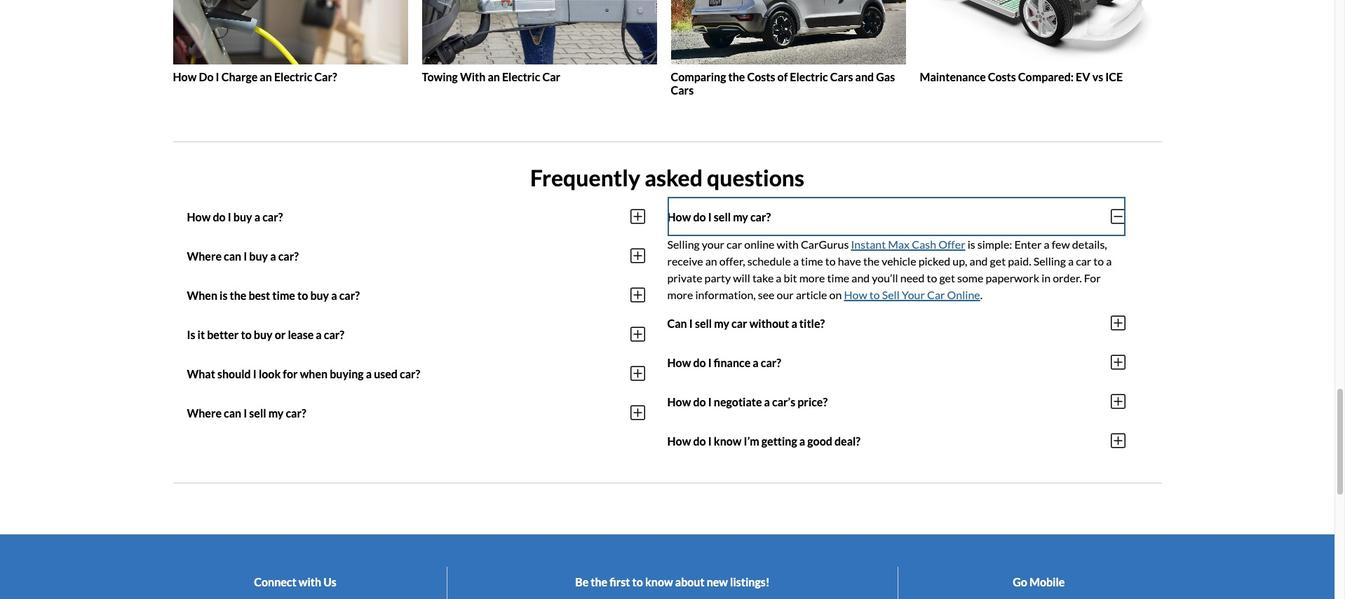 Task type: vqa. For each thing, say whether or not it's contained in the screenshot.
the field.
no



Task type: describe. For each thing, give the bounding box(es) containing it.
towing with an electric car image
[[422, 0, 657, 64]]

how do i buy a car?
[[187, 210, 283, 224]]

compared:
[[1018, 70, 1074, 83]]

where can i buy a car?
[[187, 250, 299, 263]]

your
[[902, 289, 925, 302]]

1 vertical spatial know
[[645, 576, 673, 589]]

my inside can i sell my car without a title? dropdown button
[[714, 317, 729, 330]]

can
[[667, 317, 687, 330]]

i for how do i charge an electric car?
[[216, 70, 219, 83]]

plus square image for deal?
[[1111, 433, 1126, 450]]

have
[[838, 255, 861, 268]]

for
[[283, 367, 298, 381]]

for
[[1084, 272, 1101, 285]]

i right can
[[689, 317, 693, 330]]

when is the best time to buy a car? button
[[187, 276, 645, 315]]

information,
[[695, 289, 756, 302]]

0 horizontal spatial with
[[299, 576, 321, 589]]

be the first to know about new listings!
[[575, 576, 770, 589]]

comparing the costs of electric cars and gas cars image
[[671, 0, 906, 64]]

up,
[[953, 255, 968, 268]]

how do i finance a car? button
[[667, 343, 1126, 383]]

0 horizontal spatial get
[[940, 272, 955, 285]]

need
[[901, 272, 925, 285]]

vehicle
[[882, 255, 917, 268]]

.
[[980, 289, 983, 302]]

is inside is simple: enter a few details, receive an offer, schedule a time to have the vehicle picked up, and get paid. selling a car to a private party will take a bit more time and you'll need to get some paperwork in order. for more information, see our article on
[[968, 238, 976, 251]]

is simple: enter a few details, receive an offer, schedule a time to have the vehicle picked up, and get paid. selling a car to a private party will take a bit more time and you'll need to get some paperwork in order. for more information, see our article on
[[667, 238, 1112, 302]]

online
[[744, 238, 775, 251]]

how for how do i buy a car?
[[187, 210, 211, 224]]

gas
[[876, 70, 895, 83]]

1 horizontal spatial with
[[777, 238, 799, 251]]

getting
[[762, 435, 797, 448]]

ev
[[1076, 70, 1091, 83]]

cargurus
[[801, 238, 849, 251]]

car inside dropdown button
[[732, 317, 747, 330]]

plus square image for how do i buy a car?
[[630, 209, 645, 225]]

how do i charge an electric car? link
[[173, 0, 408, 83]]

i for where can i buy a car?
[[244, 250, 247, 263]]

comparing
[[671, 70, 726, 83]]

max
[[888, 238, 910, 251]]

0 vertical spatial car
[[727, 238, 742, 251]]

offer,
[[720, 255, 745, 268]]

negotiate
[[714, 396, 762, 409]]

what should i look for when buying a used car? button
[[187, 354, 645, 394]]

cash
[[912, 238, 937, 251]]

car for your
[[927, 289, 945, 302]]

without
[[750, 317, 789, 330]]

is it better to buy or lease a car? button
[[187, 315, 645, 354]]

what
[[187, 367, 215, 381]]

maintenance
[[920, 70, 986, 83]]

price?
[[798, 396, 828, 409]]

should
[[217, 367, 251, 381]]

charge
[[221, 70, 258, 83]]

in
[[1042, 272, 1051, 285]]

where can i buy a car? button
[[187, 237, 645, 276]]

selling your car online with cargurus instant max cash offer
[[667, 238, 966, 251]]

and inside comparing the costs of electric cars and gas cars
[[855, 70, 874, 83]]

costs inside comparing the costs of electric cars and gas cars
[[747, 70, 775, 83]]

your
[[702, 238, 725, 251]]

maintenance costs compared: ev vs ice
[[920, 70, 1123, 83]]

go mobile
[[1013, 576, 1065, 589]]

know inside dropdown button
[[714, 435, 742, 448]]

instant max cash offer link
[[851, 238, 966, 251]]

i for how do i finance a car?
[[708, 356, 712, 370]]

can for sell
[[224, 407, 241, 420]]

2 horizontal spatial time
[[827, 272, 850, 285]]

do
[[199, 70, 214, 83]]

to left the 'sell'
[[870, 289, 880, 302]]

how do i negotiate a car's price? button
[[667, 383, 1126, 422]]

about
[[675, 576, 705, 589]]

can for buy
[[224, 250, 241, 263]]

a inside 'dropdown button'
[[331, 289, 337, 302]]

can i sell my car without a title? button
[[667, 304, 1126, 343]]

2 costs from the left
[[988, 70, 1016, 83]]

towing
[[422, 70, 458, 83]]

car inside is simple: enter a few details, receive an offer, schedule a time to have the vehicle picked up, and get paid. selling a car to a private party will take a bit more time and you'll need to get some paperwork in order. for more information, see our article on
[[1076, 255, 1092, 268]]

an inside is simple: enter a few details, receive an offer, schedule a time to have the vehicle picked up, and get paid. selling a car to a private party will take a bit more time and you'll need to get some paperwork in order. for more information, see our article on
[[705, 255, 717, 268]]

go
[[1013, 576, 1028, 589]]

the inside is simple: enter a few details, receive an offer, schedule a time to have the vehicle picked up, and get paid. selling a car to a private party will take a bit more time and you'll need to get some paperwork in order. for more information, see our article on
[[863, 255, 880, 268]]

where for where can i buy a car?
[[187, 250, 222, 263]]

the inside 'dropdown button'
[[230, 289, 246, 302]]

connect
[[254, 576, 297, 589]]

sell
[[882, 289, 900, 302]]

plus square image for where can i buy a car?
[[630, 248, 645, 265]]

to right first
[[632, 576, 643, 589]]

plus square image for how do i negotiate a car's price?
[[1111, 394, 1126, 411]]

plus square image for what should i look for when buying a used car?
[[630, 366, 645, 383]]

best
[[249, 289, 270, 302]]

to inside is it better to buy or lease a car? dropdown button
[[241, 328, 252, 341]]

it
[[198, 328, 205, 341]]

is inside 'dropdown button'
[[220, 289, 228, 302]]

electric inside comparing the costs of electric cars and gas cars
[[790, 70, 828, 83]]

offer
[[939, 238, 966, 251]]

plus square image for can i sell my car without a title?
[[1111, 315, 1126, 332]]

how for how do i finance a car?
[[667, 356, 691, 370]]

0 horizontal spatial cars
[[671, 83, 694, 97]]

car's
[[772, 396, 796, 409]]

few
[[1052, 238, 1070, 251]]

1 vertical spatial sell
[[695, 317, 712, 330]]

where can i sell my car? button
[[187, 394, 645, 433]]

plus square image inside where can i sell my car? dropdown button
[[630, 405, 645, 422]]

sell for how do i sell my car?
[[714, 210, 731, 224]]

buy inside 'dropdown button'
[[310, 289, 329, 302]]

when
[[300, 367, 328, 381]]

do for know
[[693, 435, 706, 448]]

plus square image for when is the best time to buy a car?
[[630, 287, 645, 304]]

i for how do i negotiate a car's price?
[[708, 396, 712, 409]]

our
[[777, 289, 794, 302]]

details,
[[1072, 238, 1107, 251]]

ice
[[1106, 70, 1123, 83]]

sell for where can i sell my car?
[[249, 407, 266, 420]]

us
[[323, 576, 337, 589]]

towing with an electric car link
[[422, 0, 657, 83]]

i for how do i buy a car?
[[228, 210, 231, 224]]

article
[[796, 289, 827, 302]]

do for finance
[[693, 356, 706, 370]]

of
[[778, 70, 788, 83]]

how do i finance a car?
[[667, 356, 781, 370]]

how do i sell my car?
[[667, 210, 771, 224]]

maintenance costs compared: ev vs ice image
[[920, 0, 1155, 64]]

mobile
[[1030, 576, 1065, 589]]

1 horizontal spatial an
[[488, 70, 500, 83]]

how do i know i'm getting a good deal?
[[667, 435, 861, 448]]

selling inside is simple: enter a few details, receive an offer, schedule a time to have the vehicle picked up, and get paid. selling a car to a private party will take a bit more time and you'll need to get some paperwork in order. for more information, see our article on
[[1034, 255, 1066, 268]]

listings!
[[730, 576, 770, 589]]

when
[[187, 289, 217, 302]]

how do i know i'm getting a good deal? button
[[667, 422, 1126, 461]]

to down cargurus
[[825, 255, 836, 268]]

with
[[460, 70, 486, 83]]

2 electric from the left
[[502, 70, 540, 83]]

title?
[[800, 317, 825, 330]]

be
[[575, 576, 589, 589]]

better
[[207, 328, 239, 341]]



Task type: locate. For each thing, give the bounding box(es) containing it.
sell up the your
[[714, 210, 731, 224]]

do left 'i'm'
[[693, 435, 706, 448]]

get down simple: in the right top of the page
[[990, 255, 1006, 268]]

how inside how do i sell my car? dropdown button
[[667, 210, 691, 224]]

connect with us
[[254, 576, 337, 589]]

get down picked
[[940, 272, 955, 285]]

the inside comparing the costs of electric cars and gas cars
[[729, 70, 745, 83]]

0 horizontal spatial selling
[[667, 238, 700, 251]]

0 vertical spatial can
[[224, 250, 241, 263]]

how do i sell my car? button
[[667, 197, 1126, 237]]

i right do
[[216, 70, 219, 83]]

how for how do i negotiate a car's price?
[[667, 396, 691, 409]]

order.
[[1053, 272, 1082, 285]]

where up when
[[187, 250, 222, 263]]

is right when
[[220, 289, 228, 302]]

how for how to sell your car online .
[[844, 289, 868, 302]]

time right best
[[272, 289, 295, 302]]

selling
[[667, 238, 700, 251], [1034, 255, 1066, 268]]

to inside when is the best time to buy a car? 'dropdown button'
[[297, 289, 308, 302]]

do for negotiate
[[693, 396, 706, 409]]

buying
[[330, 367, 364, 381]]

an right charge
[[260, 70, 272, 83]]

can
[[224, 250, 241, 263], [224, 407, 241, 420]]

0 horizontal spatial sell
[[249, 407, 266, 420]]

know left about
[[645, 576, 673, 589]]

0 vertical spatial where
[[187, 250, 222, 263]]

plus square image for how do i finance a car?
[[1111, 354, 1126, 371]]

2 vertical spatial my
[[268, 407, 284, 420]]

1 vertical spatial can
[[224, 407, 241, 420]]

simple:
[[978, 238, 1012, 251]]

how
[[173, 70, 197, 83], [187, 210, 211, 224], [667, 210, 691, 224], [844, 289, 868, 302], [667, 356, 691, 370], [667, 396, 691, 409], [667, 435, 691, 448]]

do up where can i buy a car?
[[213, 210, 226, 224]]

i for where can i sell my car?
[[244, 407, 247, 420]]

my up online
[[733, 210, 748, 224]]

1 can from the top
[[224, 250, 241, 263]]

buy left or
[[254, 328, 273, 341]]

2 horizontal spatial an
[[705, 255, 717, 268]]

2 horizontal spatial my
[[733, 210, 748, 224]]

1 horizontal spatial is
[[968, 238, 976, 251]]

i for how do i sell my car?
[[708, 210, 712, 224]]

my for where can i sell my car?
[[268, 407, 284, 420]]

2 vertical spatial car
[[732, 317, 747, 330]]

some
[[958, 272, 984, 285]]

how do i charge an electric car? image
[[173, 0, 408, 64]]

0 vertical spatial know
[[714, 435, 742, 448]]

an right with
[[488, 70, 500, 83]]

1 vertical spatial car
[[927, 289, 945, 302]]

car down towing with an electric car image on the top of page
[[543, 70, 561, 83]]

1 electric from the left
[[274, 70, 312, 83]]

plus square image inside can i sell my car without a title? dropdown button
[[1111, 315, 1126, 332]]

electric right 'of'
[[790, 70, 828, 83]]

plus square image inside when is the best time to buy a car? 'dropdown button'
[[630, 287, 645, 304]]

comparing the costs of electric cars and gas cars link
[[671, 0, 906, 97]]

the
[[729, 70, 745, 83], [863, 255, 880, 268], [230, 289, 246, 302], [591, 576, 608, 589]]

where inside where can i buy a car? dropdown button
[[187, 250, 222, 263]]

i left look
[[253, 367, 257, 381]]

1 vertical spatial is
[[220, 289, 228, 302]]

lease
[[288, 328, 314, 341]]

sell down look
[[249, 407, 266, 420]]

car left without
[[732, 317, 747, 330]]

car?
[[315, 70, 337, 83]]

instant
[[851, 238, 886, 251]]

more down private
[[667, 289, 693, 302]]

0 horizontal spatial know
[[645, 576, 673, 589]]

my
[[733, 210, 748, 224], [714, 317, 729, 330], [268, 407, 284, 420]]

cars
[[830, 70, 853, 83], [671, 83, 694, 97]]

time up on
[[827, 272, 850, 285]]

0 vertical spatial selling
[[667, 238, 700, 251]]

1 horizontal spatial get
[[990, 255, 1006, 268]]

the right be
[[591, 576, 608, 589]]

to right better
[[241, 328, 252, 341]]

1 vertical spatial more
[[667, 289, 693, 302]]

electric left car?
[[274, 70, 312, 83]]

with left us
[[299, 576, 321, 589]]

0 horizontal spatial an
[[260, 70, 272, 83]]

maintenance costs compared: ev vs ice link
[[920, 0, 1155, 83]]

0 vertical spatial plus square image
[[630, 326, 645, 343]]

how inside how do i negotiate a car's price? dropdown button
[[667, 396, 691, 409]]

how for how do i sell my car?
[[667, 210, 691, 224]]

i for how do i know i'm getting a good deal?
[[708, 435, 712, 448]]

plus square image inside the how do i know i'm getting a good deal? dropdown button
[[1111, 433, 1126, 450]]

i down how do i buy a car?
[[244, 250, 247, 263]]

2 horizontal spatial sell
[[714, 210, 731, 224]]

1 horizontal spatial costs
[[988, 70, 1016, 83]]

good
[[808, 435, 833, 448]]

0 vertical spatial get
[[990, 255, 1006, 268]]

2 vertical spatial time
[[272, 289, 295, 302]]

how for how do i charge an electric car?
[[173, 70, 197, 83]]

1 where from the top
[[187, 250, 222, 263]]

how inside how do i buy a car? dropdown button
[[187, 210, 211, 224]]

an
[[260, 70, 272, 83], [488, 70, 500, 83], [705, 255, 717, 268]]

0 vertical spatial car
[[543, 70, 561, 83]]

0 horizontal spatial my
[[268, 407, 284, 420]]

2 vertical spatial and
[[852, 272, 870, 285]]

my for how do i sell my car?
[[733, 210, 748, 224]]

selling up the in
[[1034, 255, 1066, 268]]

0 vertical spatial time
[[801, 255, 823, 268]]

1 horizontal spatial selling
[[1034, 255, 1066, 268]]

the right comparing
[[729, 70, 745, 83]]

car right your
[[927, 289, 945, 302]]

3 electric from the left
[[790, 70, 828, 83]]

where inside where can i sell my car? dropdown button
[[187, 407, 222, 420]]

plus square image inside how do i negotiate a car's price? dropdown button
[[1111, 394, 1126, 411]]

1 horizontal spatial cars
[[830, 70, 853, 83]]

bit
[[784, 272, 797, 285]]

party
[[705, 272, 731, 285]]

how do i charge an electric car?
[[173, 70, 337, 83]]

and right up,
[[970, 255, 988, 268]]

i'm
[[744, 435, 760, 448]]

0 vertical spatial my
[[733, 210, 748, 224]]

can down how do i buy a car?
[[224, 250, 241, 263]]

new
[[707, 576, 728, 589]]

i down the should
[[244, 407, 247, 420]]

1 vertical spatial plus square image
[[630, 405, 645, 422]]

1 vertical spatial where
[[187, 407, 222, 420]]

2 can from the top
[[224, 407, 241, 420]]

a
[[254, 210, 260, 224], [1044, 238, 1050, 251], [270, 250, 276, 263], [793, 255, 799, 268], [1068, 255, 1074, 268], [1106, 255, 1112, 268], [776, 272, 782, 285], [331, 289, 337, 302], [792, 317, 797, 330], [316, 328, 322, 341], [753, 356, 759, 370], [366, 367, 372, 381], [764, 396, 770, 409], [800, 435, 805, 448]]

1 horizontal spatial my
[[714, 317, 729, 330]]

1 vertical spatial selling
[[1034, 255, 1066, 268]]

1 horizontal spatial electric
[[502, 70, 540, 83]]

1 vertical spatial time
[[827, 272, 850, 285]]

asked
[[645, 164, 703, 191]]

you'll
[[872, 272, 898, 285]]

is
[[187, 328, 195, 341]]

car? inside 'dropdown button'
[[339, 289, 360, 302]]

plus square image for car?
[[630, 326, 645, 343]]

1 horizontal spatial know
[[714, 435, 742, 448]]

get
[[990, 255, 1006, 268], [940, 272, 955, 285]]

car for electric
[[543, 70, 561, 83]]

do up the your
[[693, 210, 706, 224]]

take
[[753, 272, 774, 285]]

is right offer
[[968, 238, 976, 251]]

to up for
[[1094, 255, 1104, 268]]

plus square image inside how do i buy a car? dropdown button
[[630, 209, 645, 225]]

paid.
[[1008, 255, 1032, 268]]

towing with an electric car
[[422, 70, 561, 83]]

to up lease
[[297, 289, 308, 302]]

car up offer,
[[727, 238, 742, 251]]

time inside 'dropdown button'
[[272, 289, 295, 302]]

i up where can i buy a car?
[[228, 210, 231, 224]]

can down the should
[[224, 407, 241, 420]]

0 horizontal spatial electric
[[274, 70, 312, 83]]

is
[[968, 238, 976, 251], [220, 289, 228, 302]]

0 vertical spatial with
[[777, 238, 799, 251]]

i for what should i look for when buying a used car?
[[253, 367, 257, 381]]

do left finance
[[693, 356, 706, 370]]

do for buy
[[213, 210, 226, 224]]

how for how do i know i'm getting a good deal?
[[667, 435, 691, 448]]

how inside how do i finance a car? dropdown button
[[667, 356, 691, 370]]

and down have in the top of the page
[[852, 272, 870, 285]]

where down what
[[187, 407, 222, 420]]

my inside how do i sell my car? dropdown button
[[733, 210, 748, 224]]

first
[[610, 576, 630, 589]]

0 vertical spatial more
[[799, 272, 825, 285]]

frequently asked questions
[[530, 164, 805, 191]]

time down selling your car online with cargurus instant max cash offer at the top of the page
[[801, 255, 823, 268]]

with up schedule
[[777, 238, 799, 251]]

do for sell
[[693, 210, 706, 224]]

costs
[[747, 70, 775, 83], [988, 70, 1016, 83]]

car?
[[262, 210, 283, 224], [751, 210, 771, 224], [278, 250, 299, 263], [339, 289, 360, 302], [324, 328, 344, 341], [761, 356, 781, 370], [400, 367, 420, 381], [286, 407, 306, 420]]

0 vertical spatial and
[[855, 70, 874, 83]]

plus square image inside what should i look for when buying a used car? dropdown button
[[630, 366, 645, 383]]

0 horizontal spatial costs
[[747, 70, 775, 83]]

online
[[947, 289, 980, 302]]

1 horizontal spatial time
[[801, 255, 823, 268]]

plus square image
[[630, 209, 645, 225], [630, 248, 645, 265], [630, 287, 645, 304], [1111, 315, 1126, 332], [1111, 354, 1126, 371], [630, 366, 645, 383], [1111, 394, 1126, 411]]

0 vertical spatial sell
[[714, 210, 731, 224]]

an down the your
[[705, 255, 717, 268]]

questions
[[707, 164, 805, 191]]

how do i negotiate a car's price?
[[667, 396, 828, 409]]

buy up lease
[[310, 289, 329, 302]]

how to sell your car online link
[[844, 289, 980, 302]]

i left finance
[[708, 356, 712, 370]]

how do i buy a car? button
[[187, 197, 645, 237]]

electric down towing with an electric car image on the top of page
[[502, 70, 540, 83]]

costs left 'of'
[[747, 70, 775, 83]]

i left the 'negotiate'
[[708, 396, 712, 409]]

1 vertical spatial get
[[940, 272, 955, 285]]

2 vertical spatial sell
[[249, 407, 266, 420]]

0 horizontal spatial car
[[543, 70, 561, 83]]

i left 'i'm'
[[708, 435, 712, 448]]

0 vertical spatial is
[[968, 238, 976, 251]]

and left gas
[[855, 70, 874, 83]]

when is the best time to buy a car?
[[187, 289, 360, 302]]

plus square image inside is it better to buy or lease a car? dropdown button
[[630, 326, 645, 343]]

selling up receive
[[667, 238, 700, 251]]

costs left compared: at top
[[988, 70, 1016, 83]]

cars left gas
[[830, 70, 853, 83]]

1 vertical spatial my
[[714, 317, 729, 330]]

1 vertical spatial with
[[299, 576, 321, 589]]

i up the your
[[708, 210, 712, 224]]

can i sell my car without a title?
[[667, 317, 825, 330]]

car
[[543, 70, 561, 83], [927, 289, 945, 302]]

plus square image inside where can i buy a car? dropdown button
[[630, 248, 645, 265]]

and
[[855, 70, 874, 83], [970, 255, 988, 268], [852, 272, 870, 285]]

know left 'i'm'
[[714, 435, 742, 448]]

comparing the costs of electric cars and gas cars
[[671, 70, 895, 97]]

minus square image
[[1111, 209, 1126, 225]]

2 horizontal spatial electric
[[790, 70, 828, 83]]

1 vertical spatial and
[[970, 255, 988, 268]]

the down instant
[[863, 255, 880, 268]]

my down information,
[[714, 317, 729, 330]]

car
[[727, 238, 742, 251], [1076, 255, 1092, 268], [732, 317, 747, 330]]

to
[[825, 255, 836, 268], [1094, 255, 1104, 268], [927, 272, 937, 285], [870, 289, 880, 302], [297, 289, 308, 302], [241, 328, 252, 341], [632, 576, 643, 589]]

1 horizontal spatial sell
[[695, 317, 712, 330]]

0 horizontal spatial more
[[667, 289, 693, 302]]

1 horizontal spatial car
[[927, 289, 945, 302]]

buy up where can i buy a car?
[[233, 210, 252, 224]]

2 where from the top
[[187, 407, 222, 420]]

frequently
[[530, 164, 640, 191]]

paperwork
[[986, 272, 1040, 285]]

more up article
[[799, 272, 825, 285]]

vs
[[1093, 70, 1104, 83]]

to down picked
[[927, 272, 937, 285]]

do left the 'negotiate'
[[693, 396, 706, 409]]

cars down comparing
[[671, 83, 694, 97]]

my inside where can i sell my car? dropdown button
[[268, 407, 284, 420]]

how inside how do i charge an electric car? link
[[173, 70, 197, 83]]

enter
[[1015, 238, 1042, 251]]

finance
[[714, 356, 751, 370]]

plus square image
[[630, 326, 645, 343], [630, 405, 645, 422], [1111, 433, 1126, 450]]

my down look
[[268, 407, 284, 420]]

how inside dropdown button
[[667, 435, 691, 448]]

1 vertical spatial car
[[1076, 255, 1092, 268]]

buy
[[233, 210, 252, 224], [249, 250, 268, 263], [310, 289, 329, 302], [254, 328, 273, 341]]

0 horizontal spatial time
[[272, 289, 295, 302]]

where for where can i sell my car?
[[187, 407, 222, 420]]

plus square image inside how do i finance a car? dropdown button
[[1111, 354, 1126, 371]]

private
[[667, 272, 703, 285]]

where can i sell my car?
[[187, 407, 306, 420]]

0 horizontal spatial is
[[220, 289, 228, 302]]

sell right can
[[695, 317, 712, 330]]

1 costs from the left
[[747, 70, 775, 83]]

the left best
[[230, 289, 246, 302]]

1 horizontal spatial more
[[799, 272, 825, 285]]

car down details,
[[1076, 255, 1092, 268]]

buy up best
[[249, 250, 268, 263]]

2 vertical spatial plus square image
[[1111, 433, 1126, 450]]

deal?
[[835, 435, 861, 448]]

i
[[216, 70, 219, 83], [228, 210, 231, 224], [708, 210, 712, 224], [244, 250, 247, 263], [689, 317, 693, 330], [708, 356, 712, 370], [253, 367, 257, 381], [708, 396, 712, 409], [244, 407, 247, 420], [708, 435, 712, 448]]



